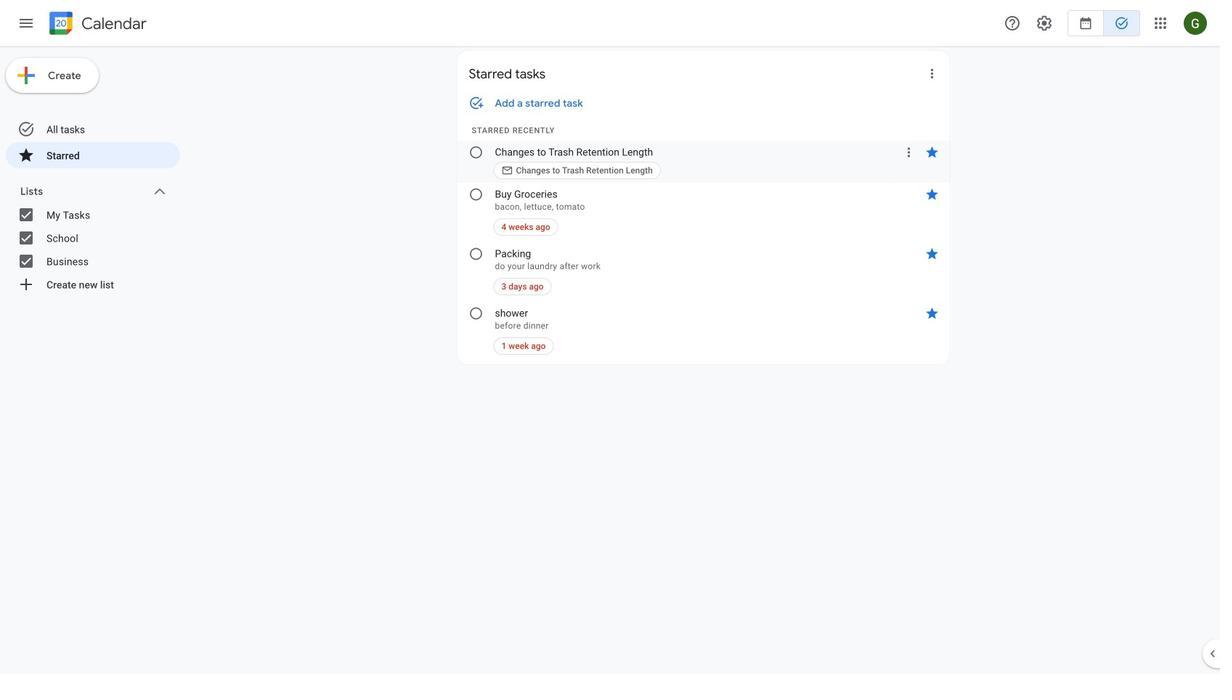 Task type: vqa. For each thing, say whether or not it's contained in the screenshot.
30 within October 2023 grid
no



Task type: locate. For each thing, give the bounding box(es) containing it.
tasks sidebar image
[[17, 15, 35, 32]]

heading
[[78, 15, 147, 32]]



Task type: describe. For each thing, give the bounding box(es) containing it.
heading inside calendar element
[[78, 15, 147, 32]]

calendar element
[[46, 9, 147, 41]]

support menu image
[[1004, 15, 1021, 32]]

settings menu image
[[1036, 15, 1053, 32]]



